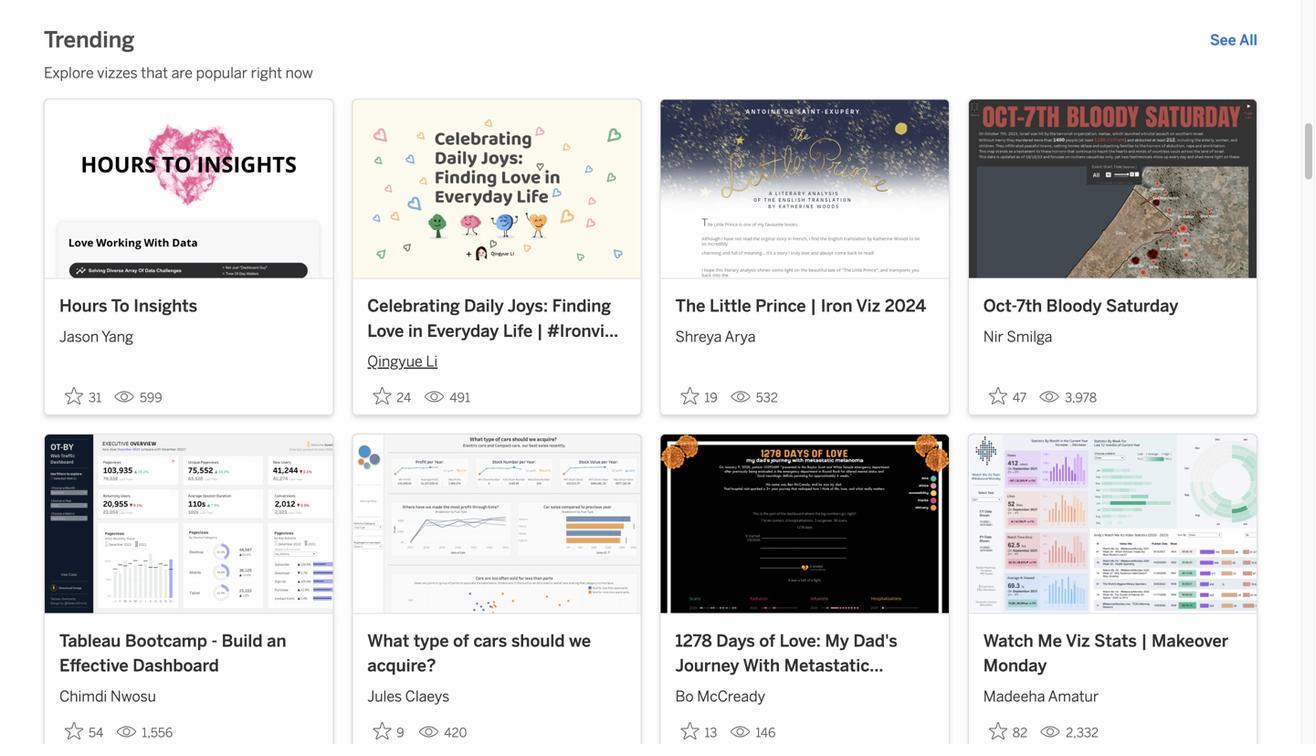 Task type: describe. For each thing, give the bounding box(es) containing it.
workbook thumbnail image for type
[[353, 435, 641, 613]]

journey
[[676, 656, 740, 676]]

qingyue li link
[[367, 344, 626, 373]]

of for cars
[[453, 631, 469, 651]]

‫nir smilga‬‎ link
[[984, 319, 1242, 348]]

makeover
[[1152, 631, 1229, 651]]

monday
[[984, 656, 1047, 676]]

little
[[710, 296, 752, 316]]

Add Favorite button
[[984, 381, 1032, 411]]

an
[[267, 631, 286, 651]]

‫nir smilga‬‎
[[984, 328, 1053, 346]]

jason yang link
[[59, 319, 318, 348]]

should
[[511, 631, 565, 651]]

yang
[[102, 328, 133, 346]]

146 views element
[[723, 718, 783, 745]]

shreya arya
[[676, 328, 756, 346]]

mccready
[[697, 689, 766, 706]]

1,556 views element
[[109, 718, 180, 745]]

add favorite button for tableau bootcamp - build an effective dashboard
[[59, 717, 109, 745]]

599 views element
[[107, 383, 170, 413]]

3,978 views element
[[1032, 383, 1105, 413]]

life
[[503, 321, 533, 341]]

acquire?
[[367, 656, 436, 676]]

in
[[408, 321, 423, 341]]

599
[[140, 390, 162, 406]]

the little prince | iron viz 2024
[[676, 296, 927, 316]]

491
[[450, 390, 470, 406]]

popular
[[196, 64, 248, 82]]

workbook thumbnail image for to
[[45, 99, 333, 278]]

0 vertical spatial |
[[811, 296, 817, 316]]

bo mccready
[[676, 689, 766, 706]]

watch me viz stats | makeover monday link
[[984, 629, 1242, 679]]

amatur
[[1048, 689, 1099, 706]]

3,978
[[1065, 390, 1097, 406]]

tableau bootcamp - build an effective dashboard link
[[59, 629, 318, 679]]

effective
[[59, 656, 129, 676]]

what type of cars should we acquire? link
[[367, 629, 626, 679]]

2,332 views element
[[1033, 718, 1106, 745]]

Add Favorite button
[[59, 381, 107, 411]]

all
[[1240, 31, 1258, 49]]

420 views element
[[411, 718, 475, 745]]

workbook thumbnail image for daily
[[353, 99, 641, 278]]

2,332
[[1066, 726, 1099, 741]]

chimdi
[[59, 689, 107, 706]]

‫nir
[[984, 328, 1004, 346]]

oct-7th bloody saturday
[[984, 296, 1179, 316]]

19
[[705, 390, 718, 406]]

metastatic
[[784, 656, 870, 676]]

dashboard
[[133, 656, 219, 676]]

trending
[[44, 27, 135, 53]]

146
[[756, 726, 776, 741]]

bo
[[676, 689, 694, 706]]

2023)
[[842, 681, 890, 701]]

add favorite button for celebrating daily joys: finding love in everyday life | #ironviz 2024_qingyue
[[367, 381, 417, 411]]

stats
[[1095, 631, 1137, 651]]

explore vizzes that are popular right now element
[[44, 62, 1258, 84]]

dad's
[[854, 631, 898, 651]]

madeeha amatur link
[[984, 679, 1242, 708]]

with
[[743, 656, 780, 676]]

love
[[367, 321, 404, 341]]

491 views element
[[417, 383, 478, 413]]

Add Favorite button
[[676, 717, 723, 745]]

everyday
[[427, 321, 499, 341]]

7th
[[1017, 296, 1042, 316]]

532 views element
[[723, 383, 786, 413]]

hours to insights
[[59, 296, 197, 316]]

1278 days of love: my dad's journey with metastatic melanoma (#ironviz 2023) link
[[676, 629, 934, 701]]

420
[[444, 726, 467, 741]]

prince
[[756, 296, 806, 316]]

arya
[[725, 328, 756, 346]]

47
[[1013, 390, 1027, 406]]

explore vizzes that are popular right now
[[44, 64, 313, 82]]

workbook thumbnail image for bootcamp
[[45, 435, 333, 613]]

tableau
[[59, 631, 121, 651]]

jules
[[367, 689, 402, 706]]

type
[[414, 631, 449, 651]]

what type of cars should we acquire?
[[367, 631, 591, 676]]

love:
[[780, 631, 821, 651]]

li
[[426, 353, 438, 371]]

54
[[89, 726, 103, 741]]

hours to insights link
[[59, 294, 318, 319]]

shreya arya link
[[676, 319, 934, 348]]

jules claeys link
[[367, 679, 626, 708]]

1278 days of love: my dad's journey with metastatic melanoma (#ironviz 2023)
[[676, 631, 898, 701]]

| inside the celebrating daily joys: finding love in everyday life | #ironviz 2024_qingyue
[[537, 321, 543, 341]]



Task type: locate. For each thing, give the bounding box(es) containing it.
explore
[[44, 64, 94, 82]]

celebrating
[[367, 296, 460, 316]]

workbook thumbnail image for 7th
[[969, 99, 1257, 278]]

oct-7th bloody saturday link
[[984, 294, 1242, 319]]

viz right me
[[1066, 631, 1090, 651]]

daily
[[464, 296, 504, 316]]

celebrating daily joys: finding love in everyday life | #ironviz 2024_qingyue link
[[367, 294, 626, 366]]

add favorite button containing 24
[[367, 381, 417, 411]]

add favorite button containing 54
[[59, 717, 109, 745]]

smilga‬‎
[[1007, 328, 1053, 346]]

see all
[[1210, 31, 1258, 49]]

what
[[367, 631, 410, 651]]

add favorite button containing 82
[[984, 717, 1033, 745]]

0 horizontal spatial viz
[[856, 296, 881, 316]]

1 horizontal spatial |
[[811, 296, 817, 316]]

madeeha
[[984, 689, 1046, 706]]

saturday
[[1106, 296, 1179, 316]]

add favorite button containing 9
[[367, 717, 411, 745]]

chimdi nwosu link
[[59, 679, 318, 708]]

now
[[286, 64, 313, 82]]

| right stats
[[1142, 631, 1148, 651]]

see all link
[[1210, 29, 1258, 51]]

insights
[[134, 296, 197, 316]]

viz
[[856, 296, 881, 316], [1066, 631, 1090, 651]]

claeys
[[405, 689, 450, 706]]

bloody
[[1047, 296, 1102, 316]]

see
[[1210, 31, 1237, 49]]

-
[[211, 631, 217, 651]]

1 vertical spatial viz
[[1066, 631, 1090, 651]]

hours
[[59, 296, 107, 316]]

finding
[[552, 296, 611, 316]]

jason yang
[[59, 328, 133, 346]]

of left cars
[[453, 631, 469, 651]]

add favorite button for what type of cars should we acquire?
[[367, 717, 411, 745]]

add favorite button down jules
[[367, 717, 411, 745]]

Add Favorite button
[[367, 381, 417, 411], [59, 717, 109, 745], [367, 717, 411, 745], [984, 717, 1033, 745]]

vizzes
[[97, 64, 138, 82]]

build
[[222, 631, 263, 651]]

workbook thumbnail image for little
[[661, 99, 949, 278]]

2 of from the left
[[760, 631, 776, 651]]

Add Favorite button
[[676, 381, 723, 411]]

melanoma
[[676, 681, 759, 701]]

madeeha amatur
[[984, 689, 1099, 706]]

celebrating daily joys: finding love in everyday life | #ironviz 2024_qingyue
[[367, 296, 613, 366]]

we
[[569, 631, 591, 651]]

31
[[89, 390, 101, 406]]

1 horizontal spatial viz
[[1066, 631, 1090, 651]]

2024_qingyue
[[367, 346, 483, 366]]

|
[[811, 296, 817, 316], [537, 321, 543, 341], [1142, 631, 1148, 651]]

qingyue li
[[367, 353, 438, 371]]

me
[[1038, 631, 1062, 651]]

trending heading
[[44, 25, 135, 55]]

| inside watch me viz stats | makeover monday
[[1142, 631, 1148, 651]]

jason
[[59, 328, 99, 346]]

of up with
[[760, 631, 776, 651]]

0 vertical spatial viz
[[856, 296, 881, 316]]

add favorite button down madeeha
[[984, 717, 1033, 745]]

days
[[717, 631, 755, 651]]

qingyue
[[367, 353, 423, 371]]

tableau bootcamp - build an effective dashboard
[[59, 631, 286, 676]]

of
[[453, 631, 469, 651], [760, 631, 776, 651]]

watch
[[984, 631, 1034, 651]]

2024
[[885, 296, 927, 316]]

see all trending element
[[1210, 29, 1258, 51]]

13
[[705, 726, 718, 741]]

#ironviz
[[547, 321, 613, 341]]

add favorite button down qingyue
[[367, 381, 417, 411]]

1 horizontal spatial of
[[760, 631, 776, 651]]

oct-
[[984, 296, 1017, 316]]

532
[[756, 390, 778, 406]]

are
[[171, 64, 193, 82]]

of inside what type of cars should we acquire?
[[453, 631, 469, 651]]

to
[[111, 296, 129, 316]]

workbook thumbnail image for me
[[969, 435, 1257, 613]]

viz inside watch me viz stats | makeover monday
[[1066, 631, 1090, 651]]

right
[[251, 64, 282, 82]]

viz right iron
[[856, 296, 881, 316]]

that
[[141, 64, 168, 82]]

the
[[676, 296, 706, 316]]

0 horizontal spatial of
[[453, 631, 469, 651]]

shreya
[[676, 328, 722, 346]]

add favorite button down chimdi
[[59, 717, 109, 745]]

iron
[[821, 296, 853, 316]]

workbook thumbnail image
[[45, 99, 333, 278], [353, 99, 641, 278], [661, 99, 949, 278], [969, 99, 1257, 278], [45, 435, 333, 613], [353, 435, 641, 613], [661, 435, 949, 613], [969, 435, 1257, 613]]

bo mccready link
[[676, 679, 934, 708]]

workbook thumbnail image for days
[[661, 435, 949, 613]]

my
[[825, 631, 849, 651]]

add favorite button for watch me viz stats | makeover monday
[[984, 717, 1033, 745]]

nwosu
[[110, 689, 156, 706]]

joys:
[[508, 296, 548, 316]]

1 vertical spatial |
[[537, 321, 543, 341]]

2 horizontal spatial |
[[1142, 631, 1148, 651]]

of inside 1278 days of love: my dad's journey with metastatic melanoma (#ironviz 2023)
[[760, 631, 776, 651]]

1 of from the left
[[453, 631, 469, 651]]

| left iron
[[811, 296, 817, 316]]

the little prince | iron viz 2024 link
[[676, 294, 934, 319]]

0 horizontal spatial |
[[537, 321, 543, 341]]

(#ironviz
[[763, 681, 838, 701]]

of for love:
[[760, 631, 776, 651]]

| right life
[[537, 321, 543, 341]]

watch me viz stats | makeover monday
[[984, 631, 1229, 676]]

2 vertical spatial |
[[1142, 631, 1148, 651]]

24
[[397, 390, 411, 406]]



Task type: vqa. For each thing, say whether or not it's contained in the screenshot.


